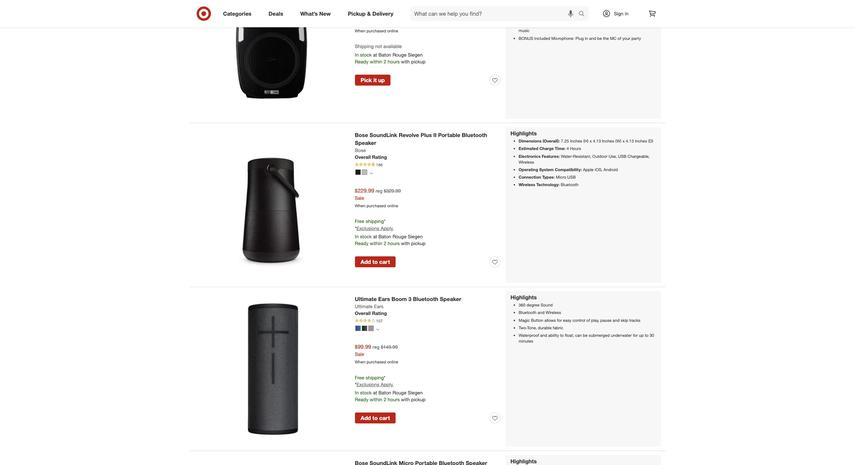 Task type: locate. For each thing, give the bounding box(es) containing it.
up inside the 'highlights 360 degree sound bluetooth and wireless magic button allows for easy control of play, pause and skip tracks two-tone, durable fabric waterproof and ability to float; can be submerged underwater for up to 30 minutes'
[[639, 333, 644, 338]]

2 apply. from the top
[[381, 382, 393, 388]]

$149.99 reg $169.99
[[355, 12, 401, 19]]

1 rating from the top
[[372, 154, 387, 160]]

1 vertical spatial pickup
[[411, 241, 426, 247]]

outdoor
[[592, 154, 608, 159]]

and
[[529, 0, 536, 1], [590, 0, 597, 1], [620, 22, 627, 27], [589, 36, 596, 41], [538, 310, 545, 316], [613, 318, 620, 323], [540, 333, 547, 338]]

2 vertical spatial with
[[401, 397, 410, 403]]

free down $99.99 reg $149.99 sale when purchased online
[[355, 375, 364, 381]]

pickup
[[411, 59, 426, 65], [411, 241, 426, 247], [411, 397, 426, 403]]

bluetooth
[[462, 132, 487, 139], [561, 182, 579, 187], [413, 296, 438, 303], [519, 310, 536, 316]]

sale down '$99.99'
[[355, 351, 364, 357]]

exclusions apply. link for $99.99
[[357, 382, 393, 388]]

pickup for 3
[[411, 397, 426, 403]]

1 siegen from the top
[[408, 52, 423, 58]]

1 stock from the top
[[360, 52, 372, 58]]

0 vertical spatial within
[[370, 59, 382, 65]]

in
[[625, 11, 629, 16], [585, 36, 588, 41]]

1 vertical spatial all colors element
[[376, 328, 379, 332]]

led left the party
[[529, 22, 537, 27]]

x right the "(h)"
[[590, 139, 592, 144]]

when up shipping
[[355, 28, 365, 33]]

1 horizontal spatial up
[[639, 333, 644, 338]]

1 shipping from the top
[[366, 219, 384, 224]]

hours inside shipping not available in stock at  baton rouge siegen ready within 2 hours with pickup
[[388, 59, 400, 65]]

1 vertical spatial add to cart
[[361, 415, 390, 422]]

party down the carry
[[562, 1, 571, 6]]

sale
[[355, 195, 364, 201], [355, 351, 364, 357]]

the right pulse
[[644, 22, 649, 27]]

usb inside operating system compatibility: apple ios, android connection types: micro usb wireless technology: bluetooth
[[567, 175, 576, 180]]

2 in from the top
[[355, 234, 359, 240]]

2 vertical spatial hours
[[388, 397, 400, 403]]

0 vertical spatial purchased
[[367, 28, 386, 33]]

when inside $229.99 reg $329.99 sale when purchased online
[[355, 203, 365, 208]]

bonus
[[519, 36, 533, 41]]

1 vertical spatial in
[[355, 234, 359, 240]]

it right "makes"
[[626, 0, 628, 1]]

0 vertical spatial it
[[626, 0, 628, 1]]

2 bose from the top
[[355, 147, 366, 153]]

up
[[378, 77, 385, 84], [639, 333, 644, 338]]

for up "fabric"
[[557, 318, 562, 323]]

wireless inside grab and go: integrated carry handles and wheels makes it easy to transport from party to party true wireless pairing: pair two soundrovers together for bass boosting sound multi-led party mode: 7 led light modes beat, strobe and pulse to the music bonus included microphone: plug in and be the mc of your party
[[528, 9, 543, 14]]

rating for soundlink
[[372, 154, 387, 160]]

for right the underwater
[[633, 333, 638, 338]]

ears left boom
[[378, 296, 390, 303]]

4.13 right (w)
[[626, 139, 634, 144]]

from
[[537, 1, 545, 6]]

baton inside shipping not available in stock at  baton rouge siegen ready within 2 hours with pickup
[[378, 52, 391, 58]]

0 vertical spatial easy
[[629, 0, 637, 1]]

1 exclusions from the top
[[357, 226, 379, 231]]

360
[[519, 303, 526, 308]]

1 overall rating from the top
[[355, 154, 387, 160]]

2 vertical spatial rouge
[[393, 390, 406, 396]]

when down '$99.99'
[[355, 360, 365, 365]]

0 horizontal spatial be
[[583, 333, 588, 338]]

party right your
[[631, 36, 641, 41]]

exclusions down $229.99 reg $329.99 sale when purchased online
[[357, 226, 379, 231]]

0 vertical spatial exclusions
[[357, 226, 379, 231]]

in
[[355, 52, 359, 58], [355, 234, 359, 240], [355, 390, 359, 396]]

online for ears
[[387, 360, 398, 365]]

ultimate
[[355, 296, 377, 303], [355, 304, 373, 310]]

your
[[622, 36, 630, 41]]

2 free shipping * * exclusions apply. in stock at  baton rouge siegen ready within 2 hours with pickup from the top
[[355, 375, 426, 403]]

reg left $329.99
[[376, 188, 383, 194]]

microphone:
[[551, 36, 574, 41]]

bose soundlink revolve plus ii portable bluetooth speaker image
[[197, 130, 347, 281], [197, 130, 347, 281]]

ultimate up black icon at the left bottom of the page
[[355, 304, 373, 310]]

0 horizontal spatial of
[[586, 318, 590, 323]]

all colors element right gray image
[[370, 171, 373, 175]]

allows
[[544, 318, 556, 323]]

2 exclusions apply. link from the top
[[357, 382, 393, 388]]

3 siegen from the top
[[408, 390, 423, 396]]

x right (w)
[[623, 139, 625, 144]]

ready for bose
[[355, 241, 368, 247]]

of
[[618, 36, 621, 41], [586, 318, 590, 323]]

1 vertical spatial within
[[370, 241, 382, 247]]

ultimate for ultimate ears boom 3 bluetooth speaker
[[355, 296, 377, 303]]

2 when from the top
[[355, 203, 365, 208]]

usb right use,
[[618, 154, 626, 159]]

0 vertical spatial free
[[355, 219, 364, 224]]

purchased down $149.99 reg $169.99
[[367, 28, 386, 33]]

0 vertical spatial all colors element
[[370, 171, 373, 175]]

1 vertical spatial exclusions apply. link
[[357, 382, 393, 388]]

sale for $229.99
[[355, 195, 364, 201]]

1 vertical spatial be
[[583, 333, 588, 338]]

0 vertical spatial usb
[[618, 154, 626, 159]]

micro
[[556, 175, 566, 180]]

bluetooth inside "bose soundlink revolve plus ii portable bluetooth speaker"
[[462, 132, 487, 139]]

2 within from the top
[[370, 241, 382, 247]]

1 vertical spatial apply.
[[381, 382, 393, 388]]

2 hours from the top
[[388, 241, 400, 247]]

3 within from the top
[[370, 397, 382, 403]]

shipping for $99.99
[[366, 375, 384, 381]]

2 rouge from the top
[[393, 234, 406, 240]]

1 vertical spatial at
[[373, 234, 377, 240]]

0 horizontal spatial in
[[585, 36, 588, 41]]

be right 'can'
[[583, 333, 588, 338]]

0 vertical spatial rating
[[372, 154, 387, 160]]

plug
[[576, 36, 584, 41]]

inches up hours
[[570, 139, 582, 144]]

1 free shipping * * exclusions apply. in stock at  baton rouge siegen ready within 2 hours with pickup from the top
[[355, 219, 426, 247]]

0 vertical spatial add to cart button
[[355, 257, 396, 268]]

0 horizontal spatial speaker
[[355, 140, 376, 146]]

bass
[[623, 9, 632, 14]]

resistant,
[[573, 154, 591, 159]]

shipping
[[366, 219, 384, 224], [366, 375, 384, 381]]

0 vertical spatial pickup
[[411, 59, 426, 65]]

speaker inside "bose soundlink revolve plus ii portable bluetooth speaker"
[[355, 140, 376, 146]]

0 vertical spatial be
[[597, 36, 602, 41]]

exclusions apply. link down $99.99 reg $149.99 sale when purchased online
[[357, 382, 393, 388]]

sale for $99.99
[[355, 351, 364, 357]]

mode:
[[549, 22, 561, 27]]

3 hours from the top
[[388, 397, 400, 403]]

1 inches from the left
[[570, 139, 582, 144]]

3 purchased from the top
[[367, 360, 386, 365]]

overall down bose link
[[355, 154, 371, 160]]

1 horizontal spatial led
[[565, 22, 573, 27]]

1 rouge from the top
[[393, 52, 406, 58]]

easy left control
[[563, 318, 571, 323]]

purchased inside $99.99 reg $149.99 sale when purchased online
[[367, 360, 386, 365]]

pickup
[[348, 10, 366, 17]]

1 horizontal spatial of
[[618, 36, 621, 41]]

0 vertical spatial hours
[[388, 59, 400, 65]]

2 with from the top
[[401, 241, 410, 247]]

2 add to cart from the top
[[361, 415, 390, 422]]

0 vertical spatial shipping
[[366, 219, 384, 224]]

speaker inside "ultimate ears boom 3 bluetooth speaker" link
[[440, 296, 461, 303]]

inches
[[570, 139, 582, 144], [602, 139, 614, 144], [635, 139, 647, 144]]

1 highlights from the top
[[510, 130, 537, 137]]

2 add to cart button from the top
[[355, 413, 396, 424]]

reg inside $149.99 reg $169.99
[[376, 13, 383, 19]]

What can we help you find? suggestions appear below search field
[[410, 6, 580, 21]]

3 when from the top
[[355, 360, 365, 365]]

ears up 157
[[374, 304, 383, 310]]

1 pickup from the top
[[411, 59, 426, 65]]

when down $229.99
[[355, 203, 365, 208]]

1 free from the top
[[355, 219, 364, 224]]

highlights inside the 'highlights 360 degree sound bluetooth and wireless magic button allows for easy control of play, pause and skip tracks two-tone, durable fabric waterproof and ability to float; can be submerged underwater for up to 30 minutes'
[[510, 294, 537, 301]]

2 add from the top
[[361, 415, 371, 422]]

0 horizontal spatial the
[[603, 36, 609, 41]]

wireless down 'from' on the right of the page
[[528, 9, 543, 14]]

in right sign
[[625, 11, 629, 16]]

0 horizontal spatial x
[[590, 139, 592, 144]]

ultimate for ultimate ears
[[355, 304, 373, 310]]

go:
[[537, 0, 544, 1]]

ultimate up the "ultimate ears"
[[355, 296, 377, 303]]

1 add to cart from the top
[[361, 259, 390, 266]]

reg
[[376, 13, 383, 19], [376, 188, 383, 194], [373, 344, 379, 350]]

rating up "186"
[[372, 154, 387, 160]]

free shipping * * exclusions apply. in stock at  baton rouge siegen ready within 2 hours with pickup for $99.99
[[355, 375, 426, 403]]

siegen
[[408, 52, 423, 58], [408, 234, 423, 240], [408, 390, 423, 396]]

2 ready from the top
[[355, 241, 368, 247]]

add to cart button for $229.99
[[355, 257, 396, 268]]

connection
[[519, 175, 541, 180]]

party down integrated
[[546, 1, 556, 6]]

2 shipping from the top
[[366, 375, 384, 381]]

hours
[[570, 146, 581, 151]]

purchased
[[367, 28, 386, 33], [367, 203, 386, 208], [367, 360, 386, 365]]

bose up black image
[[355, 147, 366, 153]]

ios,
[[595, 167, 602, 172]]

3 baton from the top
[[378, 390, 391, 396]]

free down $229.99 reg $329.99 sale when purchased online
[[355, 219, 364, 224]]

purchased inside $229.99 reg $329.99 sale when purchased online
[[367, 203, 386, 208]]

2 overall from the top
[[355, 311, 371, 316]]

ears for ultimate ears boom 3 bluetooth speaker
[[378, 296, 390, 303]]

2 overall rating from the top
[[355, 311, 387, 316]]

baton for ears
[[378, 390, 391, 396]]

1 vertical spatial for
[[557, 318, 562, 323]]

3 stock from the top
[[360, 390, 372, 396]]

included
[[534, 36, 550, 41]]

1 horizontal spatial easy
[[629, 0, 637, 1]]

1 vertical spatial baton
[[378, 234, 391, 240]]

purchased for soundlink
[[367, 203, 386, 208]]

ultimate ears boom 3 bluetooth speaker image
[[197, 294, 347, 445], [197, 294, 347, 445]]

0 vertical spatial free shipping * * exclusions apply. in stock at  baton rouge siegen ready within 2 hours with pickup
[[355, 219, 426, 247]]

bluetooth right the portable
[[462, 132, 487, 139]]

purchased down '$99.99'
[[367, 360, 386, 365]]

be down beat,
[[597, 36, 602, 41]]

0 vertical spatial add
[[361, 259, 371, 266]]

0 vertical spatial bose
[[355, 132, 368, 139]]

shipping for $229.99
[[366, 219, 384, 224]]

1 vertical spatial add
[[361, 415, 371, 422]]

waterproof
[[519, 333, 539, 338]]

compatibility:
[[555, 167, 582, 172]]

new
[[319, 10, 331, 17]]

2 exclusions from the top
[[357, 382, 379, 388]]

2 siegen from the top
[[408, 234, 423, 240]]

delivery
[[372, 10, 393, 17]]

exclusions apply. link down $229.99 reg $329.99 sale when purchased online
[[357, 226, 393, 231]]

ready
[[355, 59, 368, 65], [355, 241, 368, 247], [355, 397, 368, 403]]

1 ultimate from the top
[[355, 296, 377, 303]]

0 horizontal spatial it
[[373, 77, 377, 84]]

blue image
[[355, 326, 361, 332]]

it right "pick"
[[373, 77, 377, 84]]

2 rating from the top
[[372, 311, 387, 316]]

0 vertical spatial ultimate
[[355, 296, 377, 303]]

highlights
[[510, 130, 537, 137], [510, 294, 537, 301], [510, 459, 537, 465]]

the
[[644, 22, 649, 27], [603, 36, 609, 41]]

0 vertical spatial baton
[[378, 52, 391, 58]]

2 vertical spatial 2
[[384, 397, 386, 403]]

2 led from the left
[[565, 22, 573, 27]]

2 vertical spatial baton
[[378, 390, 391, 396]]

tracks
[[629, 318, 640, 323]]

0 vertical spatial cart
[[379, 259, 390, 266]]

the left mc
[[603, 36, 609, 41]]

4.13
[[593, 139, 601, 144], [626, 139, 634, 144]]

wireless down connection
[[519, 182, 535, 187]]

for inside grab and go: integrated carry handles and wheels makes it easy to transport from party to party true wireless pairing: pair two soundrovers together for bass boosting sound multi-led party mode: 7 led light modes beat, strobe and pulse to the music bonus included microphone: plug in and be the mc of your party
[[617, 9, 622, 14]]

apply. down $99.99 reg $149.99 sale when purchased online
[[381, 382, 393, 388]]

0 vertical spatial the
[[644, 22, 649, 27]]

0 horizontal spatial 4.13
[[593, 139, 601, 144]]

with
[[401, 59, 410, 65], [401, 241, 410, 247], [401, 397, 410, 403]]

in right plug at the right of the page
[[585, 36, 588, 41]]

2 online from the top
[[387, 203, 398, 208]]

all colors element
[[370, 171, 373, 175], [376, 328, 379, 332]]

2 pickup from the top
[[411, 241, 426, 247]]

stock for bose
[[360, 234, 372, 240]]

reg right &
[[376, 13, 383, 19]]

1 sale from the top
[[355, 195, 364, 201]]

be inside grab and go: integrated carry handles and wheels makes it easy to transport from party to party true wireless pairing: pair two soundrovers together for bass boosting sound multi-led party mode: 7 led light modes beat, strobe and pulse to the music bonus included microphone: plug in and be the mc of your party
[[597, 36, 602, 41]]

reg inside $229.99 reg $329.99 sale when purchased online
[[376, 188, 383, 194]]

2 vertical spatial reg
[[373, 344, 379, 350]]

0 horizontal spatial usb
[[567, 175, 576, 180]]

2 stock from the top
[[360, 234, 372, 240]]

up inside 'button'
[[378, 77, 385, 84]]

1 vertical spatial exclusions
[[357, 382, 379, 388]]

reg for $99.99
[[373, 344, 379, 350]]

when for ultimate
[[355, 360, 365, 365]]

wireless up allows
[[546, 310, 561, 316]]

3 highlights from the top
[[510, 459, 537, 465]]

shipping down $229.99 reg $329.99 sale when purchased online
[[366, 219, 384, 224]]

1 cart from the top
[[379, 259, 390, 266]]

system
[[539, 167, 554, 172]]

4.13 right the "(h)"
[[593, 139, 601, 144]]

1 vertical spatial of
[[586, 318, 590, 323]]

in inside shipping not available in stock at  baton rouge siegen ready within 2 hours with pickup
[[355, 52, 359, 58]]

makes
[[612, 0, 624, 1]]

2 horizontal spatial for
[[633, 333, 638, 338]]

3 at from the top
[[373, 390, 377, 396]]

bluetooth down micro
[[561, 182, 579, 187]]

bose soundlink revolve plus ii portable bluetooth speaker
[[355, 132, 487, 146]]

1 2 from the top
[[384, 59, 386, 65]]

0 vertical spatial apply.
[[381, 226, 393, 231]]

exclusions down $99.99 reg $149.99 sale when purchased online
[[357, 382, 379, 388]]

$149.99
[[355, 12, 374, 19], [381, 344, 398, 350]]

mc
[[610, 36, 617, 41]]

pairing:
[[544, 9, 558, 14]]

1 vertical spatial when
[[355, 203, 365, 208]]

ears
[[378, 296, 390, 303], [374, 304, 383, 310]]

1 within from the top
[[370, 59, 382, 65]]

online inside $229.99 reg $329.99 sale when purchased online
[[387, 203, 398, 208]]

1 online from the top
[[387, 28, 398, 33]]

sale down $229.99
[[355, 195, 364, 201]]

1 vertical spatial rouge
[[393, 234, 406, 240]]

0 vertical spatial add to cart
[[361, 259, 390, 266]]

0 vertical spatial exclusions apply. link
[[357, 226, 393, 231]]

0 vertical spatial siegen
[[408, 52, 423, 58]]

2 purchased from the top
[[367, 203, 386, 208]]

1 with from the top
[[401, 59, 410, 65]]

0 vertical spatial online
[[387, 28, 398, 33]]

2 vertical spatial online
[[387, 360, 398, 365]]

1 horizontal spatial for
[[617, 9, 622, 14]]

stock for ultimate
[[360, 390, 372, 396]]

when
[[355, 28, 365, 33], [355, 203, 365, 208], [355, 360, 365, 365]]

reg for $229.99
[[376, 188, 383, 194]]

bose up bose link
[[355, 132, 368, 139]]

1 purchased from the top
[[367, 28, 386, 33]]

party
[[546, 1, 556, 6], [562, 1, 571, 6], [631, 36, 641, 41]]

inches left (w)
[[602, 139, 614, 144]]

1 add to cart button from the top
[[355, 257, 396, 268]]

3 with from the top
[[401, 397, 410, 403]]

1 exclusions apply. link from the top
[[357, 226, 393, 231]]

sign in
[[614, 11, 629, 16]]

2 free from the top
[[355, 375, 364, 381]]

online inside $99.99 reg $149.99 sale when purchased online
[[387, 360, 398, 365]]

overall down ultimate ears link
[[355, 311, 371, 316]]

0 horizontal spatial all colors element
[[370, 171, 373, 175]]

hours
[[388, 59, 400, 65], [388, 241, 400, 247], [388, 397, 400, 403]]

1 ready from the top
[[355, 59, 368, 65]]

1 in from the top
[[355, 52, 359, 58]]

2 at from the top
[[373, 234, 377, 240]]

0 vertical spatial in
[[625, 11, 629, 16]]

1 apply. from the top
[[381, 226, 393, 231]]

of right mc
[[618, 36, 621, 41]]

3 ready from the top
[[355, 397, 368, 403]]

sound
[[541, 303, 553, 308]]

0 horizontal spatial for
[[557, 318, 562, 323]]

2 vertical spatial pickup
[[411, 397, 426, 403]]

overall rating down ultimate ears link
[[355, 311, 387, 316]]

rating up 157
[[372, 311, 387, 316]]

1 at from the top
[[373, 52, 377, 58]]

2 highlights from the top
[[510, 294, 537, 301]]

up left 30
[[639, 333, 644, 338]]

of inside the 'highlights 360 degree sound bluetooth and wireless magic button allows for easy control of play, pause and skip tracks two-tone, durable fabric waterproof and ability to float; can be submerged underwater for up to 30 minutes'
[[586, 318, 590, 323]]

2 for ears
[[384, 397, 386, 403]]

online for soundlink
[[387, 203, 398, 208]]

1 horizontal spatial usb
[[618, 154, 626, 159]]

what's new
[[300, 10, 331, 17]]

what's
[[300, 10, 318, 17]]

1 horizontal spatial 4.13
[[626, 139, 634, 144]]

sale inside $99.99 reg $149.99 sale when purchased online
[[355, 351, 364, 357]]

rating for ears
[[372, 311, 387, 316]]

1 vertical spatial free shipping * * exclusions apply. in stock at  baton rouge siegen ready within 2 hours with pickup
[[355, 375, 426, 403]]

2 cart from the top
[[379, 415, 390, 422]]

2 sale from the top
[[355, 351, 364, 357]]

2 inside shipping not available in stock at  baton rouge siegen ready within 2 hours with pickup
[[384, 59, 386, 65]]

1 vertical spatial overall
[[355, 311, 371, 316]]

bose inside "bose soundlink revolve plus ii portable bluetooth speaker"
[[355, 132, 368, 139]]

0 vertical spatial of
[[618, 36, 621, 41]]

2 ultimate from the top
[[355, 304, 373, 310]]

apply. down $229.99 reg $329.99 sale when purchased online
[[381, 226, 393, 231]]

1 bose from the top
[[355, 132, 368, 139]]

up right "pick"
[[378, 77, 385, 84]]

ultimate ears
[[355, 304, 383, 310]]

chargeable,
[[628, 154, 650, 159]]

3 in from the top
[[355, 390, 359, 396]]

cart for $99.99
[[379, 415, 390, 422]]

add to cart for $99.99
[[361, 415, 390, 422]]

led right the 7
[[565, 22, 573, 27]]

two
[[567, 9, 574, 14]]

pickup & delivery link
[[342, 6, 402, 21]]

1 vertical spatial sale
[[355, 351, 364, 357]]

1 vertical spatial ultimate
[[355, 304, 373, 310]]

all colors element right the "peach" 'image'
[[376, 328, 379, 332]]

2 x from the left
[[623, 139, 625, 144]]

what's new link
[[294, 6, 339, 21]]

1 vertical spatial usb
[[567, 175, 576, 180]]

water-resistant, outdoor use, usb chargeable, wireless
[[519, 154, 650, 165]]

reg inside $99.99 reg $149.99 sale when purchased online
[[373, 344, 379, 350]]

2 vertical spatial ready
[[355, 397, 368, 403]]

at inside shipping not available in stock at  baton rouge siegen ready within 2 hours with pickup
[[373, 52, 377, 58]]

ii
[[433, 132, 437, 139]]

degree
[[527, 303, 540, 308]]

tone,
[[527, 326, 537, 331]]

add to cart button
[[355, 257, 396, 268], [355, 413, 396, 424]]

wireless down electronics at the top of page
[[519, 160, 534, 165]]

rating
[[372, 154, 387, 160], [372, 311, 387, 316]]

all colors image
[[376, 328, 379, 332]]

1 baton from the top
[[378, 52, 391, 58]]

0 vertical spatial up
[[378, 77, 385, 84]]

3 online from the top
[[387, 360, 398, 365]]

all colors element for $229.99
[[370, 171, 373, 175]]

when inside $99.99 reg $149.99 sale when purchased online
[[355, 360, 365, 365]]

1 add from the top
[[361, 259, 371, 266]]

3 pickup from the top
[[411, 397, 426, 403]]

0 horizontal spatial easy
[[563, 318, 571, 323]]

2 2 from the top
[[384, 241, 386, 247]]

float;
[[565, 333, 574, 338]]

within inside shipping not available in stock at  baton rouge siegen ready within 2 hours with pickup
[[370, 59, 382, 65]]

add
[[361, 259, 371, 266], [361, 415, 371, 422]]

of left play,
[[586, 318, 590, 323]]

shipping down $99.99 reg $149.99 sale when purchased online
[[366, 375, 384, 381]]

with inside shipping not available in stock at  baton rouge siegen ready within 2 hours with pickup
[[401, 59, 410, 65]]

3 2 from the top
[[384, 397, 386, 403]]

1 vertical spatial cart
[[379, 415, 390, 422]]

altec lansing soundrover bluetooth wireless rechargeable pa speaker system - black image
[[197, 0, 347, 116], [197, 0, 347, 116]]

purchased down $229.99
[[367, 203, 386, 208]]

black image
[[355, 170, 361, 175]]

1 horizontal spatial inches
[[602, 139, 614, 144]]

1 overall from the top
[[355, 154, 371, 160]]

usb down the compatibility:
[[567, 175, 576, 180]]

at for ears
[[373, 390, 377, 396]]

0 vertical spatial stock
[[360, 52, 372, 58]]

1 vertical spatial highlights
[[510, 294, 537, 301]]

2 vertical spatial stock
[[360, 390, 372, 396]]

grab
[[519, 0, 528, 1]]

1 vertical spatial shipping
[[366, 375, 384, 381]]

for left bass
[[617, 9, 622, 14]]

1 horizontal spatial $149.99
[[381, 344, 398, 350]]

overall rating up "186"
[[355, 154, 387, 160]]

2 baton from the top
[[378, 234, 391, 240]]

pick it up
[[361, 77, 385, 84]]

cart for $229.99
[[379, 259, 390, 266]]

easy inside grab and go: integrated carry handles and wheels makes it easy to transport from party to party true wireless pairing: pair two soundrovers together for bass boosting sound multi-led party mode: 7 led light modes beat, strobe and pulse to the music bonus included microphone: plug in and be the mc of your party
[[629, 0, 637, 1]]

1 vertical spatial hours
[[388, 241, 400, 247]]

sale inside $229.99 reg $329.99 sale when purchased online
[[355, 195, 364, 201]]

3 rouge from the top
[[393, 390, 406, 396]]

apply. for $99.99
[[381, 382, 393, 388]]

(d)
[[648, 139, 653, 144]]

time:
[[555, 146, 565, 151]]

2 vertical spatial for
[[633, 333, 638, 338]]

bluetooth up magic
[[519, 310, 536, 316]]

handles
[[575, 0, 589, 1]]

easy up bass
[[629, 0, 637, 1]]

with for revolve
[[401, 241, 410, 247]]

usb
[[618, 154, 626, 159], [567, 175, 576, 180]]

0 horizontal spatial led
[[529, 22, 537, 27]]

in for bose
[[355, 234, 359, 240]]

inches left the (d)
[[635, 139, 647, 144]]

1 vertical spatial online
[[387, 203, 398, 208]]

2 for soundlink
[[384, 241, 386, 247]]

peach image
[[368, 326, 374, 332]]

0 vertical spatial reg
[[376, 13, 383, 19]]

0 vertical spatial speaker
[[355, 140, 376, 146]]

1 vertical spatial up
[[639, 333, 644, 338]]

2 vertical spatial highlights
[[510, 459, 537, 465]]

1 vertical spatial rating
[[372, 311, 387, 316]]

3 inches from the left
[[635, 139, 647, 144]]

1 hours from the top
[[388, 59, 400, 65]]

reg right '$99.99'
[[373, 344, 379, 350]]

0 vertical spatial at
[[373, 52, 377, 58]]

all colors image
[[370, 172, 373, 175]]

bluetooth right 3
[[413, 296, 438, 303]]



Task type: vqa. For each thing, say whether or not it's contained in the screenshot.
wheels in the top of the page
yes



Task type: describe. For each thing, give the bounding box(es) containing it.
add to cart button for $99.99
[[355, 413, 396, 424]]

estimated
[[519, 146, 538, 151]]

transport
[[519, 1, 535, 6]]

pick it up button
[[355, 75, 391, 86]]

deals link
[[263, 6, 292, 21]]

stock inside shipping not available in stock at  baton rouge siegen ready within 2 hours with pickup
[[360, 52, 372, 58]]

rouge for revolve
[[393, 234, 406, 240]]

sound
[[519, 15, 530, 20]]

with for boom
[[401, 397, 410, 403]]

3
[[408, 296, 411, 303]]

deals
[[269, 10, 283, 17]]

button
[[531, 318, 543, 323]]

when purchased online
[[355, 28, 398, 33]]

wheels
[[598, 0, 611, 1]]

features:
[[542, 154, 560, 159]]

baton for soundlink
[[378, 234, 391, 240]]

be inside the 'highlights 360 degree sound bluetooth and wireless magic button allows for easy control of play, pause and skip tracks two-tone, durable fabric waterproof and ability to float; can be submerged underwater for up to 30 minutes'
[[583, 333, 588, 338]]

pulse
[[628, 22, 638, 27]]

light
[[574, 22, 582, 27]]

music
[[519, 28, 530, 33]]

plus
[[421, 132, 432, 139]]

and up button at right
[[538, 310, 545, 316]]

1 horizontal spatial party
[[562, 1, 571, 6]]

control
[[573, 318, 585, 323]]

categories
[[223, 10, 251, 17]]

1 when from the top
[[355, 28, 365, 33]]

durable
[[538, 326, 552, 331]]

ultimate ears link
[[355, 303, 383, 310]]

not
[[375, 43, 382, 49]]

ultimate ears boom 3 bluetooth speaker
[[355, 296, 461, 303]]

bluetooth inside the 'highlights 360 degree sound bluetooth and wireless magic button allows for easy control of play, pause and skip tracks two-tone, durable fabric waterproof and ability to float; can be submerged underwater for up to 30 minutes'
[[519, 310, 536, 316]]

ultimate ears boom 3 bluetooth speaker link
[[355, 296, 500, 303]]

together
[[601, 9, 616, 14]]

siegen inside shipping not available in stock at  baton rouge siegen ready within 2 hours with pickup
[[408, 52, 423, 58]]

android
[[603, 167, 618, 172]]

pickup for plus
[[411, 241, 426, 247]]

pickup & delivery
[[348, 10, 393, 17]]

apply. for $229.99
[[381, 226, 393, 231]]

and left pulse
[[620, 22, 627, 27]]

reg for $149.99
[[376, 13, 383, 19]]

fabric
[[553, 326, 563, 331]]

$329.99
[[384, 188, 401, 194]]

at for soundlink
[[373, 234, 377, 240]]

shipping not available in stock at  baton rouge siegen ready within 2 hours with pickup
[[355, 43, 426, 65]]

black image
[[362, 326, 367, 332]]

free shipping * * exclusions apply. in stock at  baton rouge siegen ready within 2 hours with pickup for $229.99
[[355, 219, 426, 247]]

0 horizontal spatial $149.99
[[355, 12, 374, 19]]

1 4.13 from the left
[[593, 139, 601, 144]]

in inside grab and go: integrated carry handles and wheels makes it easy to transport from party to party true wireless pairing: pair two soundrovers together for bass boosting sound multi-led party mode: 7 led light modes beat, strobe and pulse to the music bonus included microphone: plug in and be the mc of your party
[[585, 36, 588, 41]]

1 vertical spatial the
[[603, 36, 609, 41]]

free for $229.99
[[355, 219, 364, 224]]

and down durable
[[540, 333, 547, 338]]

rouge for boom
[[393, 390, 406, 396]]

ready inside shipping not available in stock at  baton rouge siegen ready within 2 hours with pickup
[[355, 59, 368, 65]]

grab and go: integrated carry handles and wheels makes it easy to transport from party to party true wireless pairing: pair two soundrovers together for bass boosting sound multi-led party mode: 7 led light modes beat, strobe and pulse to the music bonus included microphone: plug in and be the mc of your party
[[519, 0, 649, 41]]

skip
[[621, 318, 628, 323]]

true
[[519, 9, 526, 14]]

and up transport at right
[[529, 0, 536, 1]]

within for ears
[[370, 397, 382, 403]]

1 horizontal spatial in
[[625, 11, 629, 16]]

strobe
[[607, 22, 619, 27]]

and left wheels
[[590, 0, 597, 1]]

purchased for ears
[[367, 360, 386, 365]]

wireless inside the water-resistant, outdoor use, usb chargeable, wireless
[[519, 160, 534, 165]]

exclusions apply. link for $229.99
[[357, 226, 393, 231]]

rouge inside shipping not available in stock at  baton rouge siegen ready within 2 hours with pickup
[[393, 52, 406, 58]]

categories link
[[217, 6, 260, 21]]

overall rating for ultimate
[[355, 311, 387, 316]]

operating
[[519, 167, 538, 172]]

wireless inside the 'highlights 360 degree sound bluetooth and wireless magic button allows for easy control of play, pause and skip tracks two-tone, durable fabric waterproof and ability to float; can be submerged underwater for up to 30 minutes'
[[546, 310, 561, 316]]

add for $229.99
[[361, 259, 371, 266]]

1 x from the left
[[590, 139, 592, 144]]

exclusions for $99.99
[[357, 382, 379, 388]]

and left skip
[[613, 318, 620, 323]]

it inside pick it up 'button'
[[373, 77, 377, 84]]

(overall):
[[543, 139, 560, 144]]

within for soundlink
[[370, 241, 382, 247]]

when for bose
[[355, 203, 365, 208]]

multi-
[[519, 22, 529, 27]]

in for ultimate
[[355, 390, 359, 396]]

bose for bose
[[355, 147, 366, 153]]

pickup inside shipping not available in stock at  baton rouge siegen ready within 2 hours with pickup
[[411, 59, 426, 65]]

minutes
[[519, 339, 533, 344]]

dimensions
[[519, 139, 542, 144]]

submerged
[[589, 333, 610, 338]]

ability
[[548, 333, 559, 338]]

easy inside the 'highlights 360 degree sound bluetooth and wireless magic button allows for easy control of play, pause and skip tracks two-tone, durable fabric waterproof and ability to float; can be submerged underwater for up to 30 minutes'
[[563, 318, 571, 323]]

free for $99.99
[[355, 375, 364, 381]]

186
[[376, 162, 383, 167]]

1 horizontal spatial the
[[644, 22, 649, 27]]

4
[[567, 146, 569, 151]]

1 led from the left
[[529, 22, 537, 27]]

pick
[[361, 77, 372, 84]]

carry
[[564, 0, 574, 1]]

$229.99
[[355, 187, 374, 194]]

gray image
[[362, 170, 367, 175]]

add for $99.99
[[361, 415, 371, 422]]

siegen for plus
[[408, 234, 423, 240]]

can
[[575, 333, 582, 338]]

of inside grab and go: integrated carry handles and wheels makes it easy to transport from party to party true wireless pairing: pair two soundrovers together for bass boosting sound multi-led party mode: 7 led light modes beat, strobe and pulse to the music bonus included microphone: plug in and be the mc of your party
[[618, 36, 621, 41]]

overall rating for bose
[[355, 154, 387, 160]]

integrated
[[545, 0, 563, 1]]

electronics features:
[[519, 154, 560, 159]]

157
[[376, 319, 383, 324]]

search button
[[575, 6, 592, 23]]

$149.99 inside $99.99 reg $149.99 sale when purchased online
[[381, 344, 398, 350]]

search
[[575, 11, 592, 18]]

add to cart for $229.99
[[361, 259, 390, 266]]

dimensions (overall): 7.25 inches (h) x 4.13 inches (w) x 4.13 inches (d) estimated charge time: 4 hours
[[519, 139, 653, 151]]

apple
[[583, 167, 594, 172]]

soundrovers
[[575, 9, 600, 14]]

(w)
[[615, 139, 621, 144]]

it inside grab and go: integrated carry handles and wheels makes it easy to transport from party to party true wireless pairing: pair two soundrovers together for bass boosting sound multi-led party mode: 7 led light modes beat, strobe and pulse to the music bonus included microphone: plug in and be the mc of your party
[[626, 0, 628, 1]]

shipping
[[355, 43, 374, 49]]

hours for ears
[[388, 397, 400, 403]]

2 inches from the left
[[602, 139, 614, 144]]

bluetooth inside operating system compatibility: apple ios, android connection types: micro usb wireless technology: bluetooth
[[561, 182, 579, 187]]

30
[[650, 333, 654, 338]]

7
[[562, 22, 564, 27]]

and right plug at the right of the page
[[589, 36, 596, 41]]

usb inside the water-resistant, outdoor use, usb chargeable, wireless
[[618, 154, 626, 159]]

ears for ultimate ears
[[374, 304, 383, 310]]

all colors element for $99.99
[[376, 328, 379, 332]]

2 horizontal spatial party
[[631, 36, 641, 41]]

boom
[[392, 296, 407, 303]]

types:
[[542, 175, 555, 180]]

siegen for 3
[[408, 390, 423, 396]]

highlights 360 degree sound bluetooth and wireless magic button allows for easy control of play, pause and skip tracks two-tone, durable fabric waterproof and ability to float; can be submerged underwater for up to 30 minutes
[[510, 294, 654, 344]]

sign
[[614, 11, 623, 16]]

bose for bose soundlink revolve plus ii portable bluetooth speaker
[[355, 132, 368, 139]]

use,
[[609, 154, 617, 159]]

electronics
[[519, 154, 541, 159]]

ready for ultimate
[[355, 397, 368, 403]]

overall for bose soundlink revolve plus ii portable bluetooth speaker
[[355, 154, 371, 160]]

wireless inside operating system compatibility: apple ios, android connection types: micro usb wireless technology: bluetooth
[[519, 182, 535, 187]]

overall for ultimate ears boom 3 bluetooth speaker
[[355, 311, 371, 316]]

sign in link
[[596, 6, 639, 21]]

2 4.13 from the left
[[626, 139, 634, 144]]

exclusions for $229.99
[[357, 226, 379, 231]]

underwater
[[611, 333, 632, 338]]

boosting
[[633, 9, 649, 14]]

0 horizontal spatial party
[[546, 1, 556, 6]]

pair
[[559, 9, 566, 14]]

hours for soundlink
[[388, 241, 400, 247]]

$99.99 reg $149.99 sale when purchased online
[[355, 344, 398, 365]]

$229.99 reg $329.99 sale when purchased online
[[355, 187, 401, 208]]

7.25
[[561, 139, 569, 144]]

pause
[[600, 318, 612, 323]]

beat,
[[596, 22, 606, 27]]



